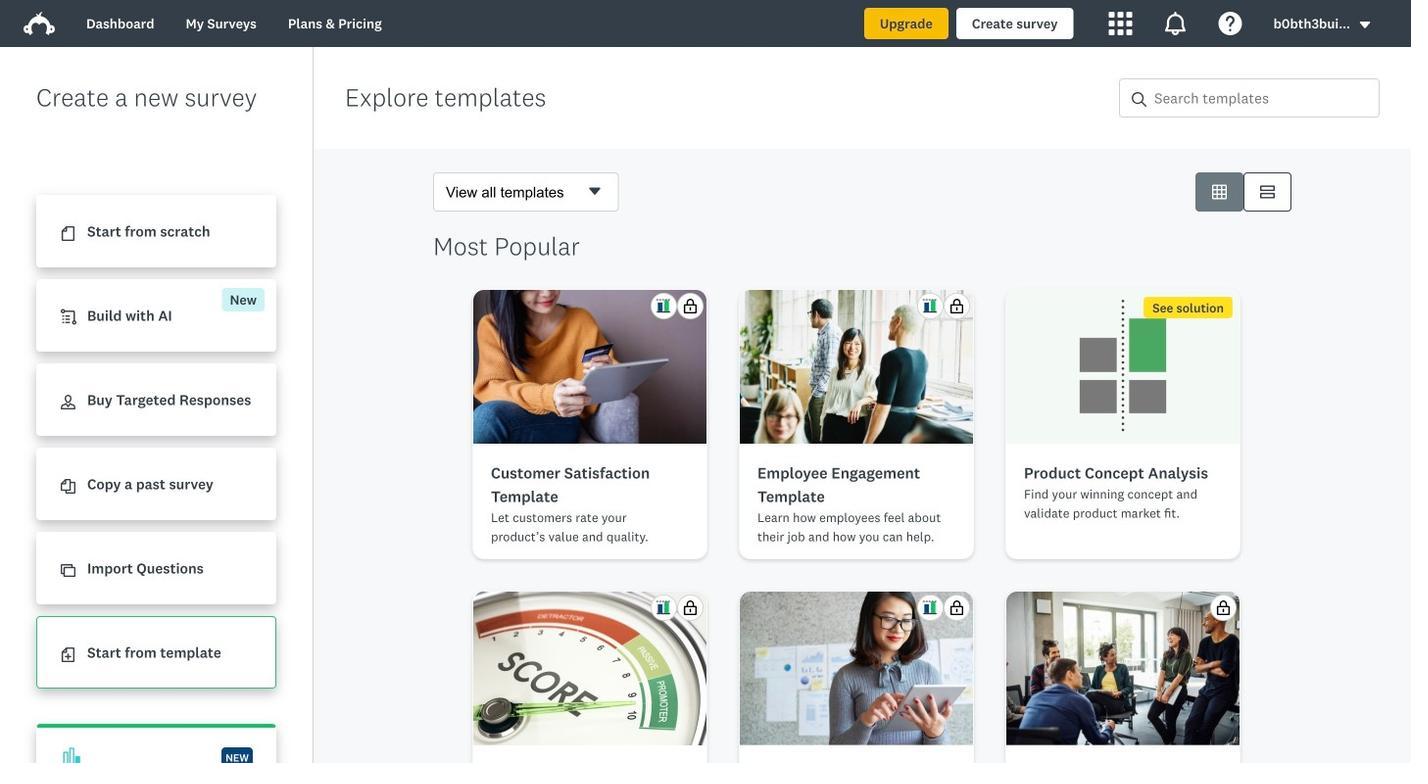 Task type: vqa. For each thing, say whether or not it's contained in the screenshot.
the TextboxMultiple icon at the top right of the page
yes



Task type: locate. For each thing, give the bounding box(es) containing it.
help icon image
[[1219, 12, 1242, 35]]

notification center icon image
[[1164, 12, 1187, 35]]

products icon image
[[1109, 12, 1133, 35], [1109, 12, 1133, 35]]

product concept analysis image
[[1006, 290, 1240, 444]]

search image
[[1132, 92, 1147, 107]]

1 horizontal spatial lock image
[[950, 299, 964, 314]]

1 brand logo image from the top
[[24, 8, 55, 39]]

brand logo image
[[24, 8, 55, 39], [24, 12, 55, 35]]

lock image
[[683, 299, 698, 314], [950, 299, 964, 314], [1216, 601, 1231, 615]]

software and app customer feedback with nps® image
[[740, 592, 973, 746]]

0 horizontal spatial lock image
[[683, 601, 698, 615]]

0 horizontal spatial lock image
[[683, 299, 698, 314]]

dropdown arrow icon image
[[1358, 18, 1372, 32], [1360, 22, 1370, 28]]

customer satisfaction template image
[[473, 290, 707, 444]]

textboxmultiple image
[[1260, 185, 1275, 199]]

documentclone image
[[61, 479, 75, 494]]

lock image for employee engagement template image at the right of the page
[[950, 299, 964, 314]]

1 horizontal spatial lock image
[[950, 601, 964, 615]]

2 brand logo image from the top
[[24, 12, 55, 35]]

lock image
[[683, 601, 698, 615], [950, 601, 964, 615]]

2 lock image from the left
[[950, 601, 964, 615]]

lock image for software and app customer feedback with nps® image
[[950, 601, 964, 615]]

1 lock image from the left
[[683, 601, 698, 615]]

2 horizontal spatial lock image
[[1216, 601, 1231, 615]]



Task type: describe. For each thing, give the bounding box(es) containing it.
user image
[[61, 395, 75, 410]]

net promoter® score (nps) template image
[[473, 592, 707, 746]]

Search templates field
[[1147, 79, 1379, 117]]

surveymonkey-paradigm belonging and inclusion template image
[[1006, 592, 1240, 746]]

clone image
[[61, 564, 75, 578]]

lock image for customer satisfaction template image
[[683, 299, 698, 314]]

employee engagement template image
[[740, 290, 973, 444]]

lock image for net promoter® score (nps) template "image"
[[683, 601, 698, 615]]

grid image
[[1212, 185, 1227, 199]]

documentplus image
[[61, 648, 75, 663]]

document image
[[61, 227, 75, 241]]



